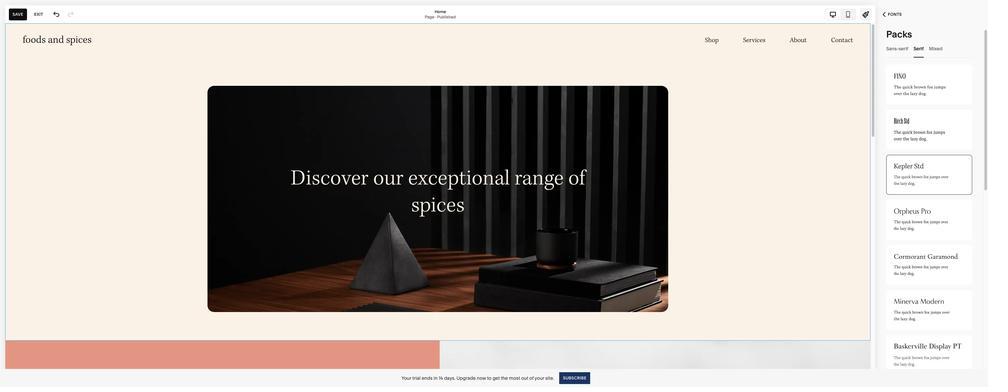 Task type: locate. For each thing, give the bounding box(es) containing it.
1 horizontal spatial std
[[914, 162, 924, 171]]

quick down the fino
[[902, 84, 913, 91]]

site.
[[545, 376, 554, 382]]

3 the from the top
[[894, 175, 901, 180]]

upgrade
[[457, 376, 476, 382]]

the quick brown fox jumps over the lazy dog. down minerva modern
[[894, 310, 950, 322]]

lazy inside fino the quick brown fox jumps over the lazy dog.
[[910, 91, 918, 97]]

the down the fino
[[894, 84, 901, 91]]

7 the from the top
[[894, 355, 901, 361]]

the inside orpheus pro the quick brown fox jumps over the lazy dog.
[[894, 226, 899, 232]]

sans-serif button
[[886, 40, 908, 58]]

fox inside orpheus pro the quick brown fox jumps over the lazy dog.
[[924, 220, 929, 225]]

the quick brown fox jumps over the lazy dog. for birch
[[894, 129, 945, 142]]

0 horizontal spatial std
[[904, 117, 909, 126]]

over for cormorant garamond
[[941, 265, 948, 270]]

packs
[[886, 29, 912, 40]]

fox for cormorant
[[924, 265, 929, 270]]

the quick brown fox jumps over the lazy dog. down the baskerville display pt
[[894, 355, 949, 367]]

serif
[[899, 46, 908, 52]]

dog. inside fino the quick brown fox jumps over the lazy dog.
[[919, 91, 927, 97]]

the quick brown fox jumps over the lazy dog. down kepler std
[[894, 175, 949, 186]]

page
[[425, 14, 434, 19]]

0 vertical spatial std
[[904, 117, 909, 126]]

the down cormorant
[[894, 271, 899, 277]]

baskerville display pt
[[894, 343, 962, 352]]

the for minerva
[[894, 310, 901, 316]]

the quick brown fox jumps over the lazy dog. for minerva
[[894, 310, 950, 322]]

lazy for cormorant garamond
[[900, 271, 906, 277]]

std for birch std
[[904, 117, 909, 126]]

1 the quick brown fox jumps over the lazy dog. from the top
[[894, 129, 945, 142]]

the down cormorant
[[894, 265, 901, 270]]

quick for cormorant
[[902, 265, 911, 270]]

get
[[493, 376, 500, 382]]

4 the quick brown fox jumps over the lazy dog. from the top
[[894, 310, 950, 322]]

2 the quick brown fox jumps over the lazy dog. from the top
[[894, 175, 949, 186]]

quick down 'birch std'
[[902, 129, 913, 135]]

over
[[894, 91, 902, 97], [894, 136, 902, 142], [941, 175, 949, 180], [941, 220, 948, 225], [941, 265, 948, 270], [942, 310, 950, 316], [942, 355, 949, 361]]

the inside orpheus pro the quick brown fox jumps over the lazy dog.
[[894, 220, 901, 225]]

ends
[[422, 376, 432, 382]]

days.
[[444, 376, 455, 382]]

quick down orpheus
[[902, 220, 911, 225]]

quick for minerva
[[902, 310, 911, 316]]

lazy for baskerville display pt
[[900, 362, 907, 367]]

garamond
[[928, 253, 958, 261]]

0 horizontal spatial tab list
[[825, 9, 856, 20]]

the down orpheus
[[894, 220, 901, 225]]

brown inside fino the quick brown fox jumps over the lazy dog.
[[914, 84, 926, 91]]

fonts
[[888, 12, 902, 17]]

1 vertical spatial std
[[914, 162, 924, 171]]

pt
[[953, 343, 962, 352]]

fox inside fino the quick brown fox jumps over the lazy dog.
[[927, 84, 933, 91]]

the inside fino the quick brown fox jumps over the lazy dog.
[[894, 84, 901, 91]]

orpheus
[[894, 206, 919, 218]]

exit button
[[31, 8, 47, 20]]

6 the from the top
[[894, 310, 901, 316]]

quick down cormorant
[[902, 265, 911, 270]]

the
[[903, 91, 909, 97], [903, 136, 909, 142], [894, 181, 899, 186], [894, 226, 899, 232], [894, 271, 899, 277], [894, 317, 900, 322], [894, 362, 899, 367], [501, 376, 508, 382]]

the for baskerville
[[894, 355, 901, 361]]

quick
[[902, 84, 913, 91], [902, 129, 913, 135], [901, 175, 911, 180], [902, 220, 911, 225], [902, 265, 911, 270], [902, 310, 911, 316], [902, 355, 911, 361]]

the for birch
[[894, 129, 901, 135]]

trial
[[412, 376, 421, 382]]

in
[[434, 376, 437, 382]]

serif button
[[914, 40, 924, 58]]

3 the quick brown fox jumps over the lazy dog. from the top
[[894, 265, 948, 277]]

dog. for cormorant
[[908, 271, 915, 277]]

1 the from the top
[[894, 84, 901, 91]]

std right birch
[[904, 117, 909, 126]]

the down baskerville
[[894, 355, 901, 361]]

jumps for baskerville
[[930, 355, 941, 361]]

jumps for minerva
[[931, 310, 941, 316]]

lazy
[[910, 91, 918, 97], [910, 136, 918, 142], [900, 181, 907, 186], [900, 226, 906, 232], [900, 271, 906, 277], [901, 317, 908, 322], [900, 362, 907, 367]]

the for cormorant
[[894, 265, 901, 270]]

the down the fino
[[903, 91, 909, 97]]

quick down baskerville
[[902, 355, 911, 361]]

birch
[[894, 117, 903, 126]]

sans-serif
[[886, 46, 908, 52]]

quick for kepler
[[901, 175, 911, 180]]

over inside fino the quick brown fox jumps over the lazy dog.
[[894, 91, 902, 97]]

dog. for birch
[[919, 136, 927, 142]]

the
[[894, 84, 901, 91], [894, 129, 901, 135], [894, 175, 901, 180], [894, 220, 901, 225], [894, 265, 901, 270], [894, 310, 901, 316], [894, 355, 901, 361]]

your
[[535, 376, 544, 382]]

brown
[[914, 84, 926, 91], [914, 129, 926, 135], [912, 175, 923, 180], [912, 220, 923, 225], [912, 265, 923, 270], [912, 310, 923, 316], [912, 355, 923, 361]]

display
[[929, 343, 951, 352]]

0 vertical spatial tab list
[[825, 9, 856, 20]]

1 horizontal spatial tab list
[[886, 40, 972, 58]]

the down minerva
[[894, 310, 901, 316]]

dog.
[[919, 91, 927, 97], [919, 136, 927, 142], [908, 181, 915, 186], [908, 226, 915, 232], [908, 271, 915, 277], [909, 317, 916, 322], [908, 362, 915, 367]]

save button
[[9, 8, 27, 20]]

the down orpheus
[[894, 226, 899, 232]]

fox for kepler
[[924, 175, 929, 180]]

the quick brown fox jumps over the lazy dog.
[[894, 129, 945, 142], [894, 175, 949, 186], [894, 265, 948, 277], [894, 310, 950, 322], [894, 355, 949, 367]]

5 the from the top
[[894, 265, 901, 270]]

orpheus pro the quick brown fox jumps over the lazy dog.
[[894, 206, 948, 232]]

the quick brown fox jumps over the lazy dog. down cormorant garamond
[[894, 265, 948, 277]]

quick down minerva
[[902, 310, 911, 316]]

the down kepler
[[894, 175, 901, 180]]

the for kepler
[[894, 175, 901, 180]]

kepler std
[[894, 162, 924, 171]]

fox for minerva
[[924, 310, 930, 316]]

std
[[904, 117, 909, 126], [914, 162, 924, 171]]

quick down kepler std
[[901, 175, 911, 180]]

the down birch
[[894, 129, 901, 135]]

tab list
[[825, 9, 856, 20], [886, 40, 972, 58]]

2 the from the top
[[894, 129, 901, 135]]

published
[[437, 14, 456, 19]]

minerva
[[894, 297, 918, 306]]

now
[[477, 376, 486, 382]]

std right kepler
[[914, 162, 924, 171]]

1 vertical spatial tab list
[[886, 40, 972, 58]]

jumps for birch
[[934, 129, 945, 135]]

4 the from the top
[[894, 220, 901, 225]]

the quick brown fox jumps over the lazy dog. for cormorant
[[894, 265, 948, 277]]

the quick brown fox jumps over the lazy dog. down 'birch std'
[[894, 129, 945, 142]]

lazy for minerva modern
[[901, 317, 908, 322]]

pro
[[921, 206, 931, 218]]

tab list containing sans-serif
[[886, 40, 972, 58]]

quick inside orpheus pro the quick brown fox jumps over the lazy dog.
[[902, 220, 911, 225]]

jumps
[[934, 84, 946, 91], [934, 129, 945, 135], [930, 175, 940, 180], [930, 220, 940, 225], [930, 265, 940, 270], [931, 310, 941, 316], [930, 355, 941, 361]]

home
[[435, 9, 446, 14]]

5 the quick brown fox jumps over the lazy dog. from the top
[[894, 355, 949, 367]]

fox
[[927, 84, 933, 91], [927, 129, 932, 135], [924, 175, 929, 180], [924, 220, 929, 225], [924, 265, 929, 270], [924, 310, 930, 316], [924, 355, 929, 361]]

jumps inside orpheus pro the quick brown fox jumps over the lazy dog.
[[930, 220, 940, 225]]

cormorant garamond
[[894, 253, 958, 261]]



Task type: describe. For each thing, give the bounding box(es) containing it.
of
[[529, 376, 534, 382]]

subscribe
[[563, 376, 587, 381]]

mixed button
[[929, 40, 943, 58]]

fino the quick brown fox jumps over the lazy dog.
[[894, 72, 946, 97]]

lazy inside orpheus pro the quick brown fox jumps over the lazy dog.
[[900, 226, 906, 232]]

exit
[[34, 12, 43, 17]]

mixed
[[929, 46, 943, 52]]

brown for minerva
[[912, 310, 923, 316]]

dog. inside orpheus pro the quick brown fox jumps over the lazy dog.
[[908, 226, 915, 232]]

your
[[402, 376, 411, 382]]

the quick brown fox jumps over the lazy dog. for kepler
[[894, 175, 949, 186]]

brown for cormorant
[[912, 265, 923, 270]]

modern
[[920, 297, 944, 306]]

out
[[521, 376, 528, 382]]

save
[[13, 12, 23, 17]]

dog. for baskerville
[[908, 362, 915, 367]]

std for kepler std
[[914, 162, 924, 171]]

the down kepler
[[894, 181, 899, 186]]

baskerville
[[894, 343, 927, 352]]

to
[[487, 376, 491, 382]]

brown inside orpheus pro the quick brown fox jumps over the lazy dog.
[[912, 220, 923, 225]]

home page · published
[[425, 9, 456, 19]]

subscribe button
[[559, 373, 590, 385]]

brown for kepler
[[912, 175, 923, 180]]

kepler
[[894, 162, 913, 171]]

birch std
[[894, 117, 909, 126]]

quick inside fino the quick brown fox jumps over the lazy dog.
[[902, 84, 913, 91]]

fino
[[894, 72, 906, 81]]

lazy for kepler std
[[900, 181, 907, 186]]

your trial ends in 14 days. upgrade now to get the most out of your site.
[[402, 376, 554, 382]]

·
[[435, 14, 436, 19]]

the right get
[[501, 376, 508, 382]]

the down baskerville
[[894, 362, 899, 367]]

over inside orpheus pro the quick brown fox jumps over the lazy dog.
[[941, 220, 948, 225]]

jumps for kepler
[[930, 175, 940, 180]]

the down 'birch std'
[[903, 136, 909, 142]]

over for birch std
[[894, 136, 902, 142]]

over for baskerville display pt
[[942, 355, 949, 361]]

most
[[509, 376, 520, 382]]

brown for birch
[[914, 129, 926, 135]]

jumps for cormorant
[[930, 265, 940, 270]]

over for minerva modern
[[942, 310, 950, 316]]

dog. for minerva
[[909, 317, 916, 322]]

14
[[439, 376, 443, 382]]

the quick brown fox jumps over the lazy dog. for baskerville
[[894, 355, 949, 367]]

the down minerva
[[894, 317, 900, 322]]

dog. for kepler
[[908, 181, 915, 186]]

cormorant
[[894, 253, 926, 261]]

quick for baskerville
[[902, 355, 911, 361]]

fox for baskerville
[[924, 355, 929, 361]]

over for kepler std
[[941, 175, 949, 180]]

fonts button
[[875, 7, 909, 22]]

minerva modern
[[894, 297, 944, 306]]

serif
[[914, 46, 924, 52]]

sans-
[[886, 46, 899, 52]]

quick for birch
[[902, 129, 913, 135]]

the inside fino the quick brown fox jumps over the lazy dog.
[[903, 91, 909, 97]]

jumps inside fino the quick brown fox jumps over the lazy dog.
[[934, 84, 946, 91]]

fox for birch
[[927, 129, 932, 135]]

lazy for birch std
[[910, 136, 918, 142]]

brown for baskerville
[[912, 355, 923, 361]]



Task type: vqa. For each thing, say whether or not it's contained in the screenshot.
Save button at left
yes



